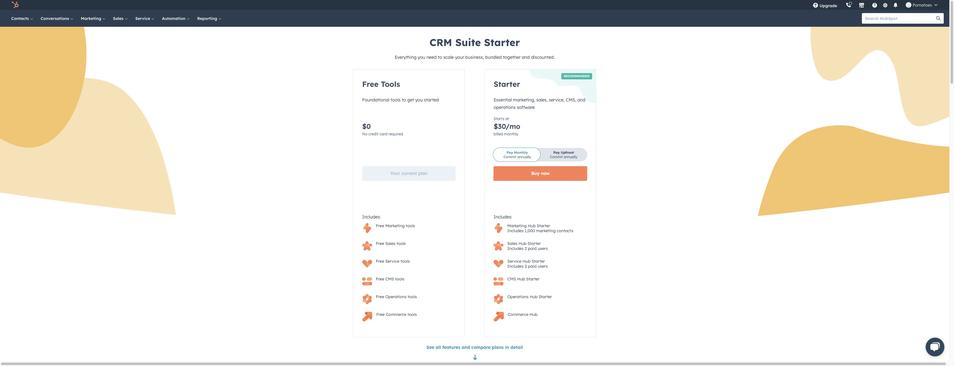 Task type: vqa. For each thing, say whether or not it's contained in the screenshot.
text box
no



Task type: describe. For each thing, give the bounding box(es) containing it.
current
[[402, 171, 417, 176]]

pay upfront commit annually
[[550, 150, 578, 159]]

discounted.
[[531, 54, 555, 60]]

conversations link
[[37, 10, 77, 27]]

in
[[505, 345, 509, 350]]

0 vertical spatial you
[[418, 54, 426, 60]]

upgrade
[[820, 3, 838, 8]]

tools for sales
[[397, 241, 406, 246]]

service hub starter includes 2 paid users
[[508, 259, 548, 269]]

contacts
[[557, 228, 574, 233]]

hubspot image
[[11, 1, 19, 9]]

starts at $30 /mo billed monthly
[[494, 116, 521, 136]]

hub for marketing
[[528, 223, 536, 228]]

need
[[427, 54, 437, 60]]

hubspot link
[[7, 1, 23, 9]]

includes for sales
[[508, 246, 524, 251]]

2 includes: from the left
[[494, 214, 512, 220]]

free for free service tools
[[376, 259, 384, 264]]

plan
[[418, 171, 428, 176]]

operations hub starter
[[508, 294, 552, 299]]

starter for cms hub starter
[[527, 277, 540, 281]]

search button
[[934, 13, 944, 24]]

2 for sales
[[525, 246, 527, 251]]

free for free marketing tools
[[376, 223, 384, 228]]

help button
[[870, 0, 881, 10]]

pomatoes
[[913, 2, 933, 7]]

service for service
[[135, 16, 151, 21]]

marketing,
[[513, 97, 535, 103]]

free cms tools
[[376, 277, 405, 281]]

started
[[424, 97, 439, 103]]

card
[[380, 132, 388, 136]]

hub for sales
[[519, 241, 527, 246]]

marketing for marketing
[[81, 16, 102, 21]]

users for sales hub starter
[[538, 246, 548, 251]]

upgrade image
[[813, 3, 819, 8]]

compare
[[472, 345, 491, 350]]

billed
[[494, 132, 503, 136]]

buy
[[532, 171, 540, 176]]

essential marketing, sales, service, cms, and operations software
[[494, 97, 586, 110]]

marketing hub starter includes 1,000 marketing contacts
[[508, 223, 574, 233]]

includes for marketing
[[508, 228, 524, 233]]

0 horizontal spatial to
[[402, 97, 406, 103]]

free operations tools
[[376, 294, 417, 299]]

sales hub starter includes 2 paid users
[[508, 241, 548, 251]]

sales link
[[109, 10, 132, 27]]

detail
[[511, 345, 523, 350]]

pay for pay upfront
[[554, 150, 560, 155]]

pay monthly commit annually
[[504, 150, 531, 159]]

sales,
[[537, 97, 548, 103]]

scale
[[444, 54, 454, 60]]

at
[[506, 116, 509, 121]]

reporting
[[197, 16, 218, 21]]

software
[[517, 105, 535, 110]]

required
[[389, 132, 403, 136]]

pomatoes button
[[903, 0, 942, 10]]

automation
[[162, 16, 187, 21]]

free service tools
[[376, 259, 410, 264]]

see all features and compare plans in detail button
[[427, 344, 523, 351]]

marketplaces image
[[859, 3, 865, 8]]

commit for pay upfront
[[550, 155, 563, 159]]

buy now button
[[494, 166, 588, 181]]

free sales tools
[[376, 241, 406, 246]]

together
[[503, 54, 521, 60]]

search image
[[937, 16, 941, 21]]

tools
[[381, 79, 400, 89]]

plans
[[492, 345, 504, 350]]

business,
[[466, 54, 484, 60]]

free marketing tools
[[376, 223, 415, 228]]

now
[[541, 171, 550, 176]]

2 for service
[[525, 264, 527, 269]]

monthly
[[514, 150, 528, 155]]

hub for operations
[[530, 294, 538, 299]]

your
[[391, 171, 400, 176]]

annually for pay monthly
[[518, 155, 531, 159]]

crm
[[430, 36, 452, 49]]

get
[[408, 97, 414, 103]]

1 cms from the left
[[386, 277, 394, 281]]

recommended
[[564, 74, 590, 78]]

calling icon button
[[844, 1, 854, 9]]

1 horizontal spatial sales
[[386, 241, 396, 246]]

annually for pay upfront
[[564, 155, 578, 159]]

notifications button
[[891, 0, 901, 10]]

/mo
[[506, 122, 521, 131]]

crm suite starter
[[430, 36, 520, 49]]

everything you need to scale your business, bundled together and discounted.
[[395, 54, 555, 60]]

1 vertical spatial you
[[416, 97, 423, 103]]

commit for pay monthly
[[504, 155, 517, 159]]

tools for marketing
[[406, 223, 415, 228]]

see
[[427, 345, 435, 350]]

tools for operations
[[408, 294, 417, 299]]

main content containing free tools
[[299, 69, 651, 366]]

no
[[362, 132, 368, 136]]

users for service hub starter
[[538, 264, 548, 269]]

starter for marketing hub starter includes 1,000 marketing contacts
[[537, 223, 550, 228]]

commerce hub
[[508, 312, 538, 317]]

foundational tools to get you started
[[362, 97, 439, 103]]

service link
[[132, 10, 158, 27]]

your current plan button
[[362, 166, 456, 181]]

1 horizontal spatial to
[[438, 54, 442, 60]]



Task type: locate. For each thing, give the bounding box(es) containing it.
0 vertical spatial includes
[[508, 228, 524, 233]]

free commerce tools
[[377, 312, 417, 317]]

commit
[[504, 155, 517, 159], [550, 155, 563, 159]]

2 operations from the left
[[508, 294, 529, 299]]

includes up service hub starter includes 2 paid users
[[508, 246, 524, 251]]

0 horizontal spatial sales
[[113, 16, 125, 21]]

$0 no credit card required
[[362, 122, 403, 136]]

1 horizontal spatial commit
[[550, 155, 563, 159]]

starter for service hub starter includes 2 paid users
[[532, 259, 545, 264]]

paid inside service hub starter includes 2 paid users
[[528, 264, 537, 269]]

marketplaces button
[[856, 0, 869, 10]]

starts
[[494, 116, 505, 121]]

2 includes from the top
[[508, 246, 524, 251]]

hub for service
[[523, 259, 531, 264]]

starter down 1,000
[[528, 241, 541, 246]]

2 commerce from the left
[[508, 312, 529, 317]]

2 paid from the top
[[528, 264, 537, 269]]

2 horizontal spatial and
[[578, 97, 586, 103]]

annually inside pay upfront commit annually
[[564, 155, 578, 159]]

and inside button
[[462, 345, 470, 350]]

sales inside sales hub starter includes 2 paid users
[[508, 241, 518, 246]]

sales
[[113, 16, 125, 21], [386, 241, 396, 246], [508, 241, 518, 246]]

2 inside sales hub starter includes 2 paid users
[[525, 246, 527, 251]]

free for free operations tools
[[376, 294, 384, 299]]

free down the free cms tools
[[376, 294, 384, 299]]

service for service hub starter includes 2 paid users
[[508, 259, 522, 264]]

tools for cms
[[395, 277, 405, 281]]

0 horizontal spatial annually
[[518, 155, 531, 159]]

starter for operations hub starter
[[539, 294, 552, 299]]

2 vertical spatial and
[[462, 345, 470, 350]]

you
[[418, 54, 426, 60], [416, 97, 423, 103]]

0 vertical spatial users
[[538, 246, 548, 251]]

tools for service
[[401, 259, 410, 264]]

1 vertical spatial 2
[[525, 264, 527, 269]]

marketing up sales hub starter includes 2 paid users
[[508, 223, 527, 228]]

tools up the free sales tools
[[406, 223, 415, 228]]

hub inside service hub starter includes 2 paid users
[[523, 259, 531, 264]]

menu containing pomatoes
[[809, 0, 943, 10]]

menu
[[809, 0, 943, 10]]

hub for commerce
[[530, 312, 538, 317]]

1 horizontal spatial annually
[[564, 155, 578, 159]]

marketing link
[[77, 10, 109, 27]]

marketing up the free sales tools
[[386, 223, 405, 228]]

1 horizontal spatial and
[[522, 54, 530, 60]]

1 horizontal spatial commerce
[[508, 312, 529, 317]]

0 horizontal spatial and
[[462, 345, 470, 350]]

1 vertical spatial paid
[[528, 264, 537, 269]]

users inside service hub starter includes 2 paid users
[[538, 264, 548, 269]]

contacts
[[11, 16, 30, 21]]

0 horizontal spatial marketing
[[81, 16, 102, 21]]

hub down sales hub starter includes 2 paid users
[[523, 259, 531, 264]]

2 up service hub starter includes 2 paid users
[[525, 246, 527, 251]]

0 vertical spatial to
[[438, 54, 442, 60]]

sales for sales
[[113, 16, 125, 21]]

service
[[135, 16, 151, 21], [386, 259, 400, 264], [508, 259, 522, 264]]

chat widget region
[[916, 332, 950, 362]]

starter inside marketing hub starter includes 1,000 marketing contacts
[[537, 223, 550, 228]]

service up 'cms hub starter'
[[508, 259, 522, 264]]

starter down 'cms hub starter'
[[539, 294, 552, 299]]

everything
[[395, 54, 417, 60]]

1 operations from the left
[[386, 294, 407, 299]]

service down the free sales tools
[[386, 259, 400, 264]]

service right sales link
[[135, 16, 151, 21]]

free up the free sales tools
[[376, 223, 384, 228]]

0 vertical spatial paid
[[528, 246, 537, 251]]

pay inside "pay monthly commit annually"
[[507, 150, 513, 155]]

bundled
[[486, 54, 502, 60]]

calling icon image
[[846, 2, 852, 8]]

includes
[[508, 228, 524, 233], [508, 246, 524, 251], [508, 264, 524, 269]]

buy now
[[532, 171, 550, 176]]

1 horizontal spatial marketing
[[386, 223, 405, 228]]

2 horizontal spatial sales
[[508, 241, 518, 246]]

paid inside sales hub starter includes 2 paid users
[[528, 246, 537, 251]]

free for free commerce tools
[[377, 312, 385, 317]]

0 horizontal spatial commit
[[504, 155, 517, 159]]

users inside sales hub starter includes 2 paid users
[[538, 246, 548, 251]]

2 commit from the left
[[550, 155, 563, 159]]

2 vertical spatial includes
[[508, 264, 524, 269]]

free for free tools
[[362, 79, 379, 89]]

free for free sales tools
[[376, 241, 384, 246]]

sales for sales hub starter includes 2 paid users
[[508, 241, 518, 246]]

0 horizontal spatial service
[[135, 16, 151, 21]]

tyler black image
[[906, 2, 912, 8]]

pay left upfront
[[554, 150, 560, 155]]

hub down 1,000
[[519, 241, 527, 246]]

pay
[[507, 150, 513, 155], [554, 150, 560, 155]]

1 commit from the left
[[504, 155, 517, 159]]

commerce down free operations tools in the bottom of the page
[[386, 312, 407, 317]]

menu item
[[842, 0, 843, 10]]

1 includes from the top
[[508, 228, 524, 233]]

sales up service hub starter includes 2 paid users
[[508, 241, 518, 246]]

free up foundational
[[362, 79, 379, 89]]

hub down the operations hub starter
[[530, 312, 538, 317]]

you left need at top left
[[418, 54, 426, 60]]

1 2 from the top
[[525, 246, 527, 251]]

tools up free commerce tools
[[408, 294, 417, 299]]

2 horizontal spatial service
[[508, 259, 522, 264]]

pay for pay monthly
[[507, 150, 513, 155]]

starter down service hub starter includes 2 paid users
[[527, 277, 540, 281]]

users up 'cms hub starter'
[[538, 264, 548, 269]]

2 2 from the top
[[525, 264, 527, 269]]

free down 'free service tools'
[[376, 277, 384, 281]]

includes inside marketing hub starter includes 1,000 marketing contacts
[[508, 228, 524, 233]]

paid up 'cms hub starter'
[[528, 264, 537, 269]]

Search HubSpot search field
[[863, 13, 939, 24]]

hub for cms
[[518, 277, 525, 281]]

includes up 'cms hub starter'
[[508, 264, 524, 269]]

monthly
[[504, 132, 519, 136]]

1 horizontal spatial service
[[386, 259, 400, 264]]

see all features and compare plans in detail
[[427, 345, 523, 350]]

cms down service hub starter includes 2 paid users
[[508, 277, 516, 281]]

2 inside service hub starter includes 2 paid users
[[525, 264, 527, 269]]

starter inside service hub starter includes 2 paid users
[[532, 259, 545, 264]]

users down marketing
[[538, 246, 548, 251]]

cms
[[386, 277, 394, 281], [508, 277, 516, 281]]

1 horizontal spatial includes:
[[494, 214, 512, 220]]

tools down the free sales tools
[[401, 259, 410, 264]]

paid up service hub starter includes 2 paid users
[[528, 246, 537, 251]]

0 horizontal spatial includes:
[[362, 214, 381, 220]]

commit inside pay upfront commit annually
[[550, 155, 563, 159]]

2 annually from the left
[[564, 155, 578, 159]]

free tools
[[362, 79, 400, 89]]

1 paid from the top
[[528, 246, 537, 251]]

settings link
[[882, 2, 890, 8]]

1 users from the top
[[538, 246, 548, 251]]

cms down 'free service tools'
[[386, 277, 394, 281]]

settings image
[[883, 3, 889, 8]]

your
[[455, 54, 464, 60]]

operations up commerce hub
[[508, 294, 529, 299]]

tools down free marketing tools
[[397, 241, 406, 246]]

service,
[[549, 97, 565, 103]]

conversations
[[41, 16, 70, 21]]

2 users from the top
[[538, 264, 548, 269]]

1 vertical spatial and
[[578, 97, 586, 103]]

3 includes from the top
[[508, 264, 524, 269]]

includes for service
[[508, 264, 524, 269]]

2 cms from the left
[[508, 277, 516, 281]]

hub left marketing
[[528, 223, 536, 228]]

tools up free operations tools in the bottom of the page
[[395, 277, 405, 281]]

and right features
[[462, 345, 470, 350]]

free up the free cms tools
[[376, 259, 384, 264]]

1 vertical spatial to
[[402, 97, 406, 103]]

free down free operations tools in the bottom of the page
[[377, 312, 385, 317]]

commit up buy now button
[[550, 155, 563, 159]]

hub inside sales hub starter includes 2 paid users
[[519, 241, 527, 246]]

foundational
[[362, 97, 390, 103]]

1 horizontal spatial operations
[[508, 294, 529, 299]]

0 horizontal spatial pay
[[507, 150, 513, 155]]

1 includes: from the left
[[362, 214, 381, 220]]

hub down service hub starter includes 2 paid users
[[518, 277, 525, 281]]

starter for crm suite starter
[[484, 36, 520, 49]]

and inside the essential marketing, sales, service, cms, and operations software
[[578, 97, 586, 103]]

free up 'free service tools'
[[376, 241, 384, 246]]

main content
[[299, 69, 651, 366]]

commerce down the operations hub starter
[[508, 312, 529, 317]]

annually
[[518, 155, 531, 159], [564, 155, 578, 159]]

0 horizontal spatial cms
[[386, 277, 394, 281]]

1 vertical spatial users
[[538, 264, 548, 269]]

sales up 'free service tools'
[[386, 241, 396, 246]]

0 horizontal spatial commerce
[[386, 312, 407, 317]]

1 pay from the left
[[507, 150, 513, 155]]

marketing
[[81, 16, 102, 21], [386, 223, 405, 228], [508, 223, 527, 228]]

starter right 1,000
[[537, 223, 550, 228]]

operations up free commerce tools
[[386, 294, 407, 299]]

starter up essential
[[494, 79, 520, 89]]

includes left 1,000
[[508, 228, 524, 233]]

0 vertical spatial and
[[522, 54, 530, 60]]

commit down 'monthly'
[[504, 155, 517, 159]]

pay inside pay upfront commit annually
[[554, 150, 560, 155]]

and
[[522, 54, 530, 60], [578, 97, 586, 103], [462, 345, 470, 350]]

marketing inside marketing hub starter includes 1,000 marketing contacts
[[508, 223, 527, 228]]

reporting link
[[194, 10, 225, 27]]

marketing
[[537, 228, 556, 233]]

1 horizontal spatial cms
[[508, 277, 516, 281]]

$0
[[362, 122, 371, 131]]

includes inside service hub starter includes 2 paid users
[[508, 264, 524, 269]]

2 pay from the left
[[554, 150, 560, 155]]

marketing left sales link
[[81, 16, 102, 21]]

paid for service hub starter
[[528, 264, 537, 269]]

service inside service hub starter includes 2 paid users
[[508, 259, 522, 264]]

hub down 'cms hub starter'
[[530, 294, 538, 299]]

suite
[[456, 36, 481, 49]]

pay left monthly
[[507, 150, 513, 155]]

hub inside marketing hub starter includes 1,000 marketing contacts
[[528, 223, 536, 228]]

automation link
[[158, 10, 194, 27]]

hub
[[528, 223, 536, 228], [519, 241, 527, 246], [523, 259, 531, 264], [518, 277, 525, 281], [530, 294, 538, 299], [530, 312, 538, 317]]

to left get
[[402, 97, 406, 103]]

annually inside "pay monthly commit annually"
[[518, 155, 531, 159]]

0 vertical spatial 2
[[525, 246, 527, 251]]

starter up bundled on the top
[[484, 36, 520, 49]]

1,000
[[525, 228, 535, 233]]

starter for sales hub starter includes 2 paid users
[[528, 241, 541, 246]]

free for free cms tools
[[376, 277, 384, 281]]

0 horizontal spatial operations
[[386, 294, 407, 299]]

cms,
[[566, 97, 577, 103]]

to right need at top left
[[438, 54, 442, 60]]

tools left get
[[391, 97, 401, 103]]

2 horizontal spatial marketing
[[508, 223, 527, 228]]

1 commerce from the left
[[386, 312, 407, 317]]

starter down sales hub starter includes 2 paid users
[[532, 259, 545, 264]]

users
[[538, 246, 548, 251], [538, 264, 548, 269]]

to
[[438, 54, 442, 60], [402, 97, 406, 103]]

credit
[[369, 132, 379, 136]]

starter inside sales hub starter includes 2 paid users
[[528, 241, 541, 246]]

cms hub starter
[[508, 277, 540, 281]]

operations
[[494, 105, 516, 110]]

1 horizontal spatial pay
[[554, 150, 560, 155]]

upfront
[[561, 150, 574, 155]]

$30
[[494, 122, 506, 131]]

2 up 'cms hub starter'
[[525, 264, 527, 269]]

sales right the marketing link
[[113, 16, 125, 21]]

1 vertical spatial includes
[[508, 246, 524, 251]]

your current plan
[[391, 171, 428, 176]]

you right get
[[416, 97, 423, 103]]

includes inside sales hub starter includes 2 paid users
[[508, 246, 524, 251]]

help image
[[873, 3, 878, 8]]

all
[[436, 345, 441, 350]]

essential
[[494, 97, 512, 103]]

marketing for marketing hub starter includes 1,000 marketing contacts
[[508, 223, 527, 228]]

and right together
[[522, 54, 530, 60]]

notifications image
[[893, 3, 899, 8]]

paid for sales hub starter
[[528, 246, 537, 251]]

1 annually from the left
[[518, 155, 531, 159]]

tools
[[391, 97, 401, 103], [406, 223, 415, 228], [397, 241, 406, 246], [401, 259, 410, 264], [395, 277, 405, 281], [408, 294, 417, 299], [408, 312, 417, 317]]

paid
[[528, 246, 537, 251], [528, 264, 537, 269]]

commit inside "pay monthly commit annually"
[[504, 155, 517, 159]]

contacts link
[[7, 10, 37, 27]]

free
[[362, 79, 379, 89], [376, 223, 384, 228], [376, 241, 384, 246], [376, 259, 384, 264], [376, 277, 384, 281], [376, 294, 384, 299], [377, 312, 385, 317]]

tools for commerce
[[408, 312, 417, 317]]

features
[[443, 345, 461, 350]]

and right cms,
[[578, 97, 586, 103]]

tools down free operations tools in the bottom of the page
[[408, 312, 417, 317]]



